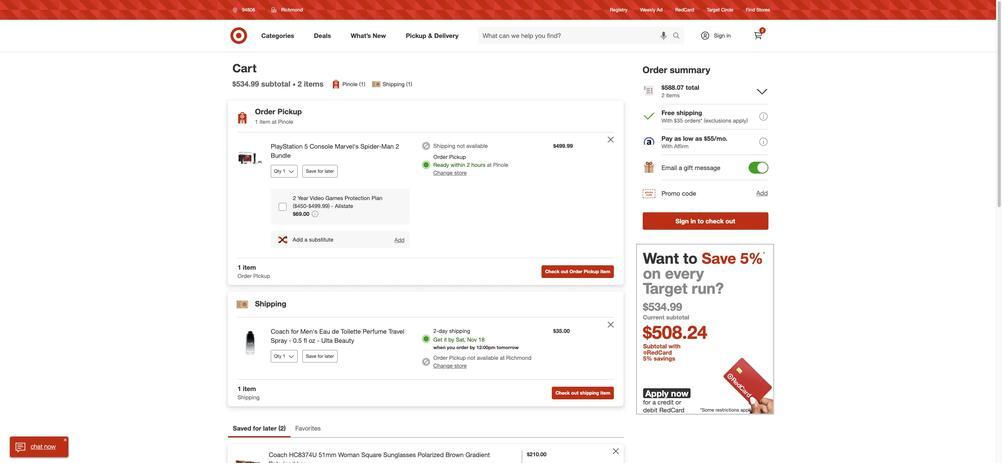 Task type: vqa. For each thing, say whether or not it's contained in the screenshot.
AD
yes



Task type: locate. For each thing, give the bounding box(es) containing it.
out
[[726, 217, 736, 225], [561, 269, 569, 274], [572, 390, 579, 396]]

2 horizontal spatial -
[[331, 202, 334, 209]]

1 vertical spatial 1
[[238, 264, 241, 272]]

0 vertical spatial 1
[[255, 118, 258, 125]]

categories
[[262, 31, 294, 39]]

ulta
[[322, 337, 333, 345]]

$534.99 current subtotal $508.24
[[644, 300, 708, 343]]

0 vertical spatial at
[[272, 118, 277, 125]]

0 vertical spatial by
[[449, 336, 455, 343]]

0 horizontal spatial now
[[44, 443, 56, 451]]

order
[[457, 345, 469, 351]]

change store button down within
[[434, 169, 467, 177]]

2 right man
[[396, 142, 399, 150]]

at down tomorrow
[[500, 355, 505, 361]]

items inside '$588.07 total 2 items'
[[667, 92, 680, 98]]

2 left year
[[293, 195, 296, 201]]

later left (
[[263, 424, 277, 432]]

redcard
[[676, 7, 695, 13], [648, 349, 673, 357], [660, 406, 685, 414]]

2 (1) from the left
[[406, 81, 413, 88]]

0 vertical spatial with
[[662, 117, 673, 124]]

a
[[680, 164, 683, 172], [305, 236, 308, 243], [653, 398, 656, 406]]

1 vertical spatial save for later
[[306, 353, 334, 359]]

(exclusions
[[705, 117, 732, 124]]

affirm
[[675, 143, 689, 149]]

as up affirm
[[675, 134, 682, 142]]

target left circle
[[707, 7, 720, 13]]

0 vertical spatial change store button
[[434, 169, 467, 177]]

get
[[434, 336, 443, 343]]

later
[[325, 168, 334, 174], [325, 353, 334, 359], [263, 424, 277, 432]]

now inside apply now for a credit or debit redcard
[[672, 388, 689, 399]]

available inside order pickup not available at richmond change store
[[477, 355, 499, 361]]

2 change from the top
[[434, 362, 453, 369]]

pinole (1)
[[343, 81, 366, 88]]

0 horizontal spatial shipping
[[449, 328, 471, 334]]

at right hours on the left top of the page
[[487, 161, 492, 168]]

2 vertical spatial save
[[306, 353, 317, 359]]

square
[[362, 451, 382, 459]]

at inside order pickup 1 item at pinole
[[272, 118, 277, 125]]

1 horizontal spatial out
[[572, 390, 579, 396]]

cart item ready to fulfill group containing playstation 5 console marvel's spider-man 2 bundle
[[228, 133, 624, 258]]

1 vertical spatial shipping
[[449, 328, 471, 334]]

order inside order pickup 1 item at pinole
[[255, 107, 276, 116]]

as right low
[[696, 134, 703, 142]]

0 horizontal spatial not
[[457, 142, 465, 149]]

sign down promo code at the right
[[676, 217, 690, 225]]

shipping
[[677, 109, 703, 117], [449, 328, 471, 334], [580, 390, 600, 396]]

now right chat at the bottom of page
[[44, 443, 56, 451]]

pickup
[[406, 31, 427, 39], [278, 107, 302, 116], [450, 154, 466, 160], [584, 269, 600, 274], [254, 273, 270, 279], [450, 355, 466, 361]]

0 horizontal spatial richmond
[[281, 7, 303, 13]]

a left substitute
[[305, 236, 308, 243]]

now right apply
[[672, 388, 689, 399]]

order inside order pickup ready within 2 hours at pinole change store
[[434, 154, 448, 160]]

not inside order pickup not available at richmond change store
[[468, 355, 476, 361]]

check
[[546, 269, 560, 274], [556, 390, 570, 396]]

- right oz
[[317, 337, 320, 345]]

1 inside 1 item order pickup
[[238, 264, 241, 272]]

1 vertical spatial 5%
[[644, 355, 653, 363]]

store down within
[[455, 169, 467, 176]]

1 vertical spatial add button
[[394, 236, 405, 244]]

0 horizontal spatial $534.99
[[233, 79, 259, 88]]

playstation 5 console marvel's spider-man 2 bundle link
[[271, 142, 410, 160]]

brown
[[446, 451, 464, 459]]

in inside button
[[691, 217, 697, 225]]

2 down stores
[[762, 28, 764, 33]]

0 horizontal spatial add button
[[394, 236, 405, 244]]

cart item ready to fulfill group containing coach for men's eau de toilette perfume travel spray - 0.5 fl oz - ulta beauty
[[228, 318, 624, 379]]

sign in
[[715, 32, 731, 39]]

add button
[[757, 188, 769, 198], [394, 236, 405, 244]]

with down "free"
[[662, 117, 673, 124]]

$534.99 up the $508.24
[[644, 300, 683, 314]]

shipping for shipping
[[255, 299, 287, 308]]

for
[[318, 168, 324, 174], [291, 328, 299, 336], [318, 353, 324, 359], [644, 398, 651, 406], [253, 424, 262, 432]]

now for chat
[[44, 443, 56, 451]]

1 horizontal spatial richmond
[[507, 355, 532, 361]]

save down 5
[[306, 168, 317, 174]]

save for later down "console"
[[306, 168, 334, 174]]

0 vertical spatial save for later
[[306, 168, 334, 174]]

0 vertical spatial later
[[325, 168, 334, 174]]

at for order pickup 1 item at pinole
[[272, 118, 277, 125]]

order inside order pickup not available at richmond change store
[[434, 355, 448, 361]]

0 vertical spatial out
[[726, 217, 736, 225]]

total
[[686, 83, 700, 91]]

1 vertical spatial by
[[470, 345, 475, 351]]

1 vertical spatial target
[[644, 279, 688, 297]]

store
[[455, 169, 467, 176], [455, 362, 467, 369]]

pinole inside order pickup ready within 2 hours at pinole change store
[[494, 161, 509, 168]]

1 vertical spatial out
[[561, 269, 569, 274]]

shipping for shipping not available
[[434, 142, 456, 149]]

($450-
[[293, 202, 309, 209]]

0 vertical spatial cart item ready to fulfill group
[[228, 133, 624, 258]]

0 vertical spatial save
[[306, 168, 317, 174]]

✕
[[64, 438, 67, 442]]

to left check
[[699, 217, 705, 225]]

later down playstation 5 console marvel's spider-man 2 bundle on the top of page
[[325, 168, 334, 174]]

0 vertical spatial not
[[457, 142, 465, 149]]

0 vertical spatial available
[[467, 142, 488, 149]]

0 vertical spatial $534.99
[[233, 79, 259, 88]]

0 vertical spatial coach
[[271, 328, 290, 336]]

available down 12:00pm
[[477, 355, 499, 361]]

order for order summary
[[643, 64, 668, 75]]

store down 'order'
[[455, 362, 467, 369]]

0 vertical spatial a
[[680, 164, 683, 172]]

a left credit
[[653, 398, 656, 406]]

for down "console"
[[318, 168, 324, 174]]

0 horizontal spatial subtotal
[[261, 79, 291, 88]]

affirm image
[[643, 136, 656, 149], [644, 137, 655, 145]]

2 with from the top
[[662, 143, 673, 149]]

for down ulta
[[318, 353, 324, 359]]

store inside order pickup ready within 2 hours at pinole change store
[[455, 169, 467, 176]]

1 save for later from the top
[[306, 168, 334, 174]]

at
[[272, 118, 277, 125], [487, 161, 492, 168], [500, 355, 505, 361]]

playstation 5 console marvel's spider-man 2 bundle
[[271, 142, 399, 159]]

by down nov
[[470, 345, 475, 351]]

now inside button
[[44, 443, 56, 451]]

available
[[467, 142, 488, 149], [477, 355, 499, 361]]

marvel's
[[335, 142, 359, 150]]

1 vertical spatial pinole
[[278, 118, 294, 125]]

None radio
[[423, 142, 431, 150]]

shipping for out
[[580, 390, 600, 396]]

1 store from the top
[[455, 169, 467, 176]]

at inside order pickup not available at richmond change store
[[500, 355, 505, 361]]

shipping for shipping (1)
[[383, 81, 405, 88]]

by right it
[[449, 336, 455, 343]]

1 for playstation
[[238, 264, 241, 272]]

(1) for pinole (1)
[[359, 81, 366, 88]]

in for sign in
[[727, 32, 731, 39]]

coach for coach for men's eau de toilette perfume travel spray - 0.5 fl oz - ulta beauty
[[271, 328, 290, 336]]

save up run? at the right of page
[[703, 249, 737, 267]]

save for later down ulta
[[306, 353, 334, 359]]

2 vertical spatial 1
[[238, 385, 241, 393]]

0 vertical spatial in
[[727, 32, 731, 39]]

1 vertical spatial at
[[487, 161, 492, 168]]

eau
[[320, 328, 330, 336]]

1 horizontal spatial now
[[672, 388, 689, 399]]

0 vertical spatial store
[[455, 169, 467, 176]]

$534.99 for $534.99 subtotal
[[233, 79, 259, 88]]

2 store from the top
[[455, 362, 467, 369]]

1 vertical spatial not
[[468, 355, 476, 361]]

pay
[[662, 134, 673, 142]]

debit
[[644, 406, 658, 414]]

1 vertical spatial $534.99
[[644, 300, 683, 314]]

saved
[[233, 424, 251, 432]]

save for later for men's
[[306, 353, 334, 359]]

in for sign in to check out
[[691, 217, 697, 225]]

1 horizontal spatial as
[[696, 134, 703, 142]]

2 vertical spatial pinole
[[494, 161, 509, 168]]

change store button
[[434, 169, 467, 177], [434, 362, 467, 370]]

1 horizontal spatial sign
[[715, 32, 726, 39]]

$210.00
[[527, 451, 547, 458]]

apply)
[[734, 117, 749, 124]]

save for later button down ulta
[[303, 350, 338, 363]]

2 change store button from the top
[[434, 362, 467, 370]]

1 cart item ready to fulfill group from the top
[[228, 133, 624, 258]]

target inside 'target circle' link
[[707, 7, 720, 13]]

gradient
[[466, 451, 490, 459]]

item inside 1 item order pickup
[[243, 264, 256, 272]]

0 vertical spatial richmond
[[281, 7, 303, 13]]

subtotal
[[261, 79, 291, 88], [667, 314, 690, 321]]

polarized left lens
[[269, 460, 295, 463]]

a for substitute
[[305, 236, 308, 243]]

2 inside order pickup ready within 2 hours at pinole change store
[[467, 161, 470, 168]]

sunglasses
[[384, 451, 416, 459]]

as
[[675, 134, 682, 142], [696, 134, 703, 142]]

at up playstation
[[272, 118, 277, 125]]

1 vertical spatial redcard
[[648, 349, 673, 357]]

change store button down you
[[434, 362, 467, 370]]

registry
[[610, 7, 628, 13]]

on every target run?
[[644, 264, 725, 297]]

now for apply
[[672, 388, 689, 399]]

2 vertical spatial later
[[263, 424, 277, 432]]

later down ulta
[[325, 353, 334, 359]]

1 horizontal spatial in
[[727, 32, 731, 39]]

day
[[439, 328, 448, 334]]

order pickup 1 item at pinole
[[255, 107, 302, 125]]

for left credit
[[644, 398, 651, 406]]

2 save for later button from the top
[[303, 350, 338, 363]]

to
[[699, 217, 705, 225], [684, 249, 698, 267]]

2 cart item ready to fulfill group from the top
[[228, 318, 624, 379]]

0 horizontal spatial a
[[305, 236, 308, 243]]

0 vertical spatial now
[[672, 388, 689, 399]]

coach inside coach hc8374u 51mm woman square sunglasses polarized brown gradient polarized lens
[[269, 451, 288, 459]]

0 horizontal spatial out
[[561, 269, 569, 274]]

for up 0.5
[[291, 328, 299, 336]]

with down pay
[[662, 143, 673, 149]]

1 change store button from the top
[[434, 169, 467, 177]]

1 with from the top
[[662, 117, 673, 124]]

store inside order pickup not available at richmond change store
[[455, 362, 467, 369]]

2 horizontal spatial a
[[680, 164, 683, 172]]

pinole inside list
[[343, 81, 358, 88]]

2 inside "2" link
[[762, 28, 764, 33]]

2
[[762, 28, 764, 33], [298, 79, 302, 88], [662, 92, 665, 98], [396, 142, 399, 150], [467, 161, 470, 168], [293, 195, 296, 201], [280, 424, 284, 432]]

1 vertical spatial items
[[667, 92, 680, 98]]

2 left hours on the left top of the page
[[467, 161, 470, 168]]

to right want
[[684, 249, 698, 267]]

list containing pinole (1)
[[332, 80, 413, 89]]

- down games
[[331, 202, 334, 209]]

94806 button
[[228, 3, 264, 17]]

nov
[[467, 336, 477, 343]]

subtotal right current
[[667, 314, 690, 321]]

coach inside coach for men's eau de toilette perfume travel spray - 0.5 fl oz - ulta beauty
[[271, 328, 290, 336]]

perfume
[[363, 328, 387, 336]]

pickup inside 1 item order pickup
[[254, 273, 270, 279]]

2 vertical spatial a
[[653, 398, 656, 406]]

1 change from the top
[[434, 169, 453, 176]]

out inside button
[[561, 269, 569, 274]]

cart item ready to fulfill group
[[228, 133, 624, 258], [228, 318, 624, 379]]

change right not available option
[[434, 362, 453, 369]]

1 horizontal spatial target
[[707, 7, 720, 13]]

pickup inside pickup & delivery link
[[406, 31, 427, 39]]

hc8374u
[[289, 451, 317, 459]]

subtotal up order pickup 1 item at pinole
[[261, 79, 291, 88]]

2 vertical spatial at
[[500, 355, 505, 361]]

want
[[644, 249, 680, 267]]

change store button for ready within 2 hours
[[434, 169, 467, 177]]

1 (1) from the left
[[359, 81, 366, 88]]

1 horizontal spatial at
[[487, 161, 492, 168]]

cart item ready to fulfill group for 1 item shipping
[[228, 318, 624, 379]]

0 vertical spatial shipping
[[677, 109, 703, 117]]

target circle link
[[707, 6, 734, 13]]

0 vertical spatial to
[[699, 217, 705, 225]]

polarized left brown on the bottom left of the page
[[418, 451, 444, 459]]

0 vertical spatial 5%
[[741, 249, 764, 267]]

coach hc8374u 51mm woman square sunglasses polarized brown gradient polarized lens
[[269, 451, 490, 463]]

in down circle
[[727, 32, 731, 39]]

1 horizontal spatial pinole
[[343, 81, 358, 88]]

$534.99 inside $534.99 current subtotal $508.24
[[644, 300, 683, 314]]

1
[[255, 118, 258, 125], [238, 264, 241, 272], [238, 385, 241, 393]]

1 vertical spatial sign
[[676, 217, 690, 225]]

spray
[[271, 337, 287, 345]]

order pickup ready within 2 hours at pinole change store
[[434, 154, 509, 176]]

richmond inside dropdown button
[[281, 7, 303, 13]]

0 vertical spatial sign
[[715, 32, 726, 39]]

save for later button down "console"
[[303, 165, 338, 178]]

save for later button
[[303, 165, 338, 178], [303, 350, 338, 363]]

1 vertical spatial polarized
[[269, 460, 295, 463]]

check inside button
[[556, 390, 570, 396]]

sign inside button
[[676, 217, 690, 225]]

target down want
[[644, 279, 688, 297]]

&
[[428, 31, 433, 39]]

1 horizontal spatial subtotal
[[667, 314, 690, 321]]

in left check
[[691, 217, 697, 225]]

None radio
[[423, 335, 431, 343]]

1 vertical spatial store
[[455, 362, 467, 369]]

1 vertical spatial to
[[684, 249, 698, 267]]

by
[[449, 336, 455, 343], [470, 345, 475, 351]]

chat now
[[31, 443, 56, 451]]

not available radio
[[423, 358, 431, 366]]

2 down $588.07
[[662, 92, 665, 98]]

2 items
[[298, 79, 324, 88]]

what's new link
[[344, 27, 396, 44]]

1 horizontal spatial items
[[667, 92, 680, 98]]

1 vertical spatial subtotal
[[667, 314, 690, 321]]

2 horizontal spatial out
[[726, 217, 736, 225]]

a left gift
[[680, 164, 683, 172]]

richmond down tomorrow
[[507, 355, 532, 361]]

richmond up the categories link
[[281, 7, 303, 13]]

0 horizontal spatial as
[[675, 134, 682, 142]]

2 horizontal spatial pinole
[[494, 161, 509, 168]]

1 inside 1 item shipping
[[238, 385, 241, 393]]

save for travel
[[306, 353, 317, 359]]

1 save for later button from the top
[[303, 165, 338, 178]]

to inside "sign in to check out" button
[[699, 217, 705, 225]]

find stores link
[[747, 6, 771, 13]]

2 vertical spatial redcard
[[660, 406, 685, 414]]

change
[[434, 169, 453, 176], [434, 362, 453, 369]]

1 vertical spatial coach
[[269, 451, 288, 459]]

apply
[[646, 388, 669, 399]]

polarized
[[418, 451, 444, 459], [269, 460, 295, 463]]

2 vertical spatial shipping
[[580, 390, 600, 396]]

for inside coach for men's eau de toilette perfume travel spray - 0.5 fl oz - ulta beauty
[[291, 328, 299, 336]]

shipping inside button
[[580, 390, 600, 396]]

summary
[[671, 64, 711, 75]]

- left 0.5
[[289, 337, 292, 345]]

order summary
[[643, 64, 711, 75]]

0 horizontal spatial at
[[272, 118, 277, 125]]

item inside check out order pickup item button
[[601, 269, 611, 274]]

change inside order pickup ready within 2 hours at pinole change store
[[434, 169, 453, 176]]

2 horizontal spatial shipping
[[677, 109, 703, 117]]

0 vertical spatial add button
[[757, 188, 769, 198]]

check inside button
[[546, 269, 560, 274]]

1 horizontal spatial (1)
[[406, 81, 413, 88]]

1 vertical spatial richmond
[[507, 355, 532, 361]]

$534.99 for $534.99 current subtotal $508.24
[[644, 300, 683, 314]]

coach left hc8374u
[[269, 451, 288, 459]]

0 vertical spatial check
[[546, 269, 560, 274]]

within
[[451, 161, 466, 168]]

0 horizontal spatial sign
[[676, 217, 690, 225]]

2 save for later from the top
[[306, 353, 334, 359]]

not up within
[[457, 142, 465, 149]]

1 horizontal spatial not
[[468, 355, 476, 361]]

not down 'order'
[[468, 355, 476, 361]]

coach
[[271, 328, 290, 336], [269, 451, 288, 459]]

item inside check out shipping item button
[[601, 390, 611, 396]]

1 vertical spatial change store button
[[434, 362, 467, 370]]

sign down 'target circle' link
[[715, 32, 726, 39]]

save down oz
[[306, 353, 317, 359]]

1 vertical spatial change
[[434, 362, 453, 369]]

available up hours on the left top of the page
[[467, 142, 488, 149]]

$69.00
[[293, 210, 310, 217]]

coach up spray
[[271, 328, 290, 336]]

1 vertical spatial cart item ready to fulfill group
[[228, 318, 624, 379]]

saved for later ( 2 )
[[233, 424, 286, 432]]

2 vertical spatial out
[[572, 390, 579, 396]]

savings
[[654, 355, 676, 363]]

list
[[332, 80, 413, 89]]

2 horizontal spatial at
[[500, 355, 505, 361]]

$534.99 down 'cart'
[[233, 79, 259, 88]]

check for coach for men's eau de toilette perfume travel spray - 0.5 fl oz - ulta beauty
[[556, 390, 570, 396]]

$588.07 total 2 items
[[662, 83, 700, 98]]

beauty
[[335, 337, 355, 345]]

save for bundle
[[306, 168, 317, 174]]

1 horizontal spatial by
[[470, 345, 475, 351]]

shipping inside "2-day shipping get it by sat, nov 18 when you order by 12:00pm tomorrow"
[[449, 328, 471, 334]]

change down ready on the left of page
[[434, 169, 453, 176]]

0 horizontal spatial in
[[691, 217, 697, 225]]



Task type: describe. For each thing, give the bounding box(es) containing it.
shipping (1)
[[383, 81, 413, 88]]

find stores
[[747, 7, 771, 13]]

for inside apply now for a credit or debit redcard
[[644, 398, 651, 406]]

richmond inside order pickup not available at richmond change store
[[507, 355, 532, 361]]

stores
[[757, 7, 771, 13]]

coach for coach hc8374u 51mm woman square sunglasses polarized brown gradient polarized lens
[[269, 451, 288, 459]]

low
[[684, 134, 694, 142]]

later for eau
[[325, 353, 334, 359]]

(1) for shipping (1)
[[406, 81, 413, 88]]

shipping inside free shipping with $35 orders* (exclusions apply)
[[677, 109, 703, 117]]

add button inside cart item ready to fulfill group
[[394, 236, 405, 244]]

order pickup not available at richmond change store
[[434, 355, 532, 369]]

1 vertical spatial save
[[703, 249, 737, 267]]

apply now for a credit or debit redcard
[[644, 388, 689, 414]]

0 horizontal spatial 5%
[[644, 355, 653, 363]]

man
[[382, 142, 394, 150]]

new
[[373, 31, 386, 39]]

men's
[[301, 328, 318, 336]]

order for order pickup 1 item at pinole
[[255, 107, 276, 116]]

a for gift
[[680, 164, 683, 172]]

$534.99 subtotal
[[233, 79, 291, 88]]

check out shipping item button
[[552, 387, 614, 399]]

change store button for order pickup
[[434, 362, 467, 370]]

sign for sign in
[[715, 32, 726, 39]]

woman
[[338, 451, 360, 459]]

spider-
[[361, 142, 382, 150]]

Store pickup radio
[[423, 161, 431, 169]]

2 inside playstation 5 console marvel's spider-man 2 bundle
[[396, 142, 399, 150]]

chat
[[31, 443, 42, 451]]

sat,
[[456, 336, 466, 343]]

2 year video games protection plan ($450-$499.99) - allstate
[[293, 195, 383, 209]]

2 inside 2 year video games protection plan ($450-$499.99) - allstate
[[293, 195, 296, 201]]

1 as from the left
[[675, 134, 682, 142]]

order for order pickup ready within 2 hours at pinole change store
[[434, 154, 448, 160]]

registry link
[[610, 6, 628, 13]]

- inside 2 year video games protection plan ($450-$499.99) - allstate
[[331, 202, 334, 209]]

you
[[447, 345, 455, 351]]

free shipping with $35 orders* (exclusions apply)
[[662, 109, 749, 124]]

5% savings
[[644, 355, 676, 363]]

subtotal with
[[644, 343, 683, 350]]

$35
[[675, 117, 684, 124]]

sign for sign in to check out
[[676, 217, 690, 225]]

want to save 5% *
[[644, 249, 766, 267]]

check out shipping item
[[556, 390, 611, 396]]

promo code
[[662, 189, 697, 197]]

travel
[[389, 328, 405, 336]]

0 horizontal spatial polarized
[[269, 460, 295, 463]]

with
[[669, 343, 681, 350]]

playstation
[[271, 142, 303, 150]]

favorites link
[[291, 421, 326, 437]]

pinole inside order pickup 1 item at pinole
[[278, 118, 294, 125]]

coach hc8374u 51mm woman square sunglasses polarized brown gradient polarized lens list item
[[228, 444, 624, 463]]

0.5
[[293, 337, 302, 345]]

run?
[[692, 279, 725, 297]]

pickup inside check out order pickup item button
[[584, 269, 600, 274]]

at inside order pickup ready within 2 hours at pinole change store
[[487, 161, 492, 168]]

out for playstation 5 console marvel's spider-man 2 bundle
[[561, 269, 569, 274]]

0 vertical spatial subtotal
[[261, 79, 291, 88]]

2 right $534.99 subtotal
[[298, 79, 302, 88]]

0 horizontal spatial items
[[304, 79, 324, 88]]

12:00pm
[[477, 345, 496, 351]]

pickup inside order pickup ready within 2 hours at pinole change store
[[450, 154, 466, 160]]

*some
[[701, 407, 715, 413]]

coach hc8374u 51mm woman square sunglasses polarized brown gradient polarized lens link
[[269, 451, 517, 463]]

save for later for console
[[306, 168, 334, 174]]

add a substitute
[[293, 236, 334, 243]]

order inside button
[[570, 269, 583, 274]]

(
[[279, 424, 280, 432]]

for right the saved
[[253, 424, 262, 432]]

1 horizontal spatial add button
[[757, 188, 769, 198]]

0 horizontal spatial -
[[289, 337, 292, 345]]

sign in link
[[694, 27, 744, 44]]

categories link
[[255, 27, 304, 44]]

$588.07
[[662, 83, 685, 91]]

with inside pay as low as $55/mo. with affirm
[[662, 143, 673, 149]]

a inside apply now for a credit or debit redcard
[[653, 398, 656, 406]]

0 horizontal spatial add
[[293, 236, 303, 243]]

coach for men&#39;s eau de toilette perfume travel spray - 0.5 fl oz - ulta beauty image
[[235, 327, 266, 359]]

circle
[[722, 7, 734, 13]]

email
[[662, 164, 678, 172]]

chat now dialog
[[10, 437, 68, 457]]

weekly
[[641, 7, 656, 13]]

Service plan checkbox
[[279, 203, 287, 211]]

1 for coach
[[238, 385, 241, 393]]

2 left favorites
[[280, 424, 284, 432]]

item inside 1 item shipping
[[243, 385, 256, 393]]

$499.99)
[[309, 202, 330, 209]]

apply now button
[[644, 388, 691, 399]]

0 vertical spatial redcard
[[676, 7, 695, 13]]

weekly ad
[[641, 7, 663, 13]]

shipping not available
[[434, 142, 488, 149]]

shipping for day
[[449, 328, 471, 334]]

plan
[[372, 195, 383, 201]]

target inside on every target run?
[[644, 279, 688, 297]]

weekly ad link
[[641, 6, 663, 13]]

at for order pickup not available at richmond change store
[[500, 355, 505, 361]]

subtotal inside $534.99 current subtotal $508.24
[[667, 314, 690, 321]]

games
[[326, 195, 343, 201]]

allstate
[[335, 202, 353, 209]]

year
[[298, 195, 308, 201]]

out for coach for men's eau de toilette perfume travel spray - 0.5 fl oz - ulta beauty
[[572, 390, 579, 396]]

playstation 5 console marvel&#39;s spider-man 2 bundle image
[[235, 142, 266, 174]]

apply.
[[741, 407, 753, 413]]

with inside free shipping with $35 orders* (exclusions apply)
[[662, 117, 673, 124]]

check for playstation 5 console marvel's spider-man 2 bundle
[[546, 269, 560, 274]]

later for marvel's
[[325, 168, 334, 174]]

richmond button
[[267, 3, 308, 17]]

)
[[284, 424, 286, 432]]

cart item ready to fulfill group for 1 item order pickup
[[228, 133, 624, 258]]

2 inside '$588.07 total 2 items'
[[662, 92, 665, 98]]

restrictions
[[716, 407, 740, 413]]

save for later button for men's
[[303, 350, 338, 363]]

protection
[[345, 195, 370, 201]]

What can we help you find? suggestions appear below search field
[[478, 27, 675, 44]]

find
[[747, 7, 756, 13]]

pickup inside order pickup not available at richmond change store
[[450, 355, 466, 361]]

1 horizontal spatial -
[[317, 337, 320, 345]]

oz
[[309, 337, 316, 345]]

order for order pickup not available at richmond change store
[[434, 355, 448, 361]]

fl
[[304, 337, 307, 345]]

deals
[[314, 31, 331, 39]]

0 vertical spatial polarized
[[418, 451, 444, 459]]

save for later button for console
[[303, 165, 338, 178]]

order inside 1 item order pickup
[[238, 273, 252, 279]]

pickup inside order pickup 1 item at pinole
[[278, 107, 302, 116]]

current
[[644, 314, 665, 321]]

coach for men's eau de toilette perfume travel spray - 0.5 fl oz - ulta beauty
[[271, 328, 405, 345]]

$499.99
[[554, 142, 573, 149]]

hours
[[472, 161, 486, 168]]

pay as low as $55/mo. with affirm
[[662, 134, 728, 149]]

2 as from the left
[[696, 134, 703, 142]]

favorites
[[295, 424, 321, 432]]

$35.00
[[554, 328, 570, 334]]

free
[[662, 109, 675, 117]]

check out order pickup item
[[546, 269, 611, 274]]

sign in to check out
[[676, 217, 736, 225]]

*
[[764, 251, 766, 257]]

redcard inside apply now for a credit or debit redcard
[[660, 406, 685, 414]]

$508.24
[[644, 321, 708, 343]]

change inside order pickup not available at richmond change store
[[434, 362, 453, 369]]

check
[[706, 217, 725, 225]]

item inside order pickup 1 item at pinole
[[260, 118, 271, 125]]

pickup & delivery
[[406, 31, 459, 39]]

1 horizontal spatial add
[[395, 236, 405, 243]]

*some restrictions apply.
[[701, 407, 753, 413]]

0 horizontal spatial by
[[449, 336, 455, 343]]

orders*
[[685, 117, 703, 124]]

2 horizontal spatial add
[[757, 189, 769, 197]]

1 inside order pickup 1 item at pinole
[[255, 118, 258, 125]]



